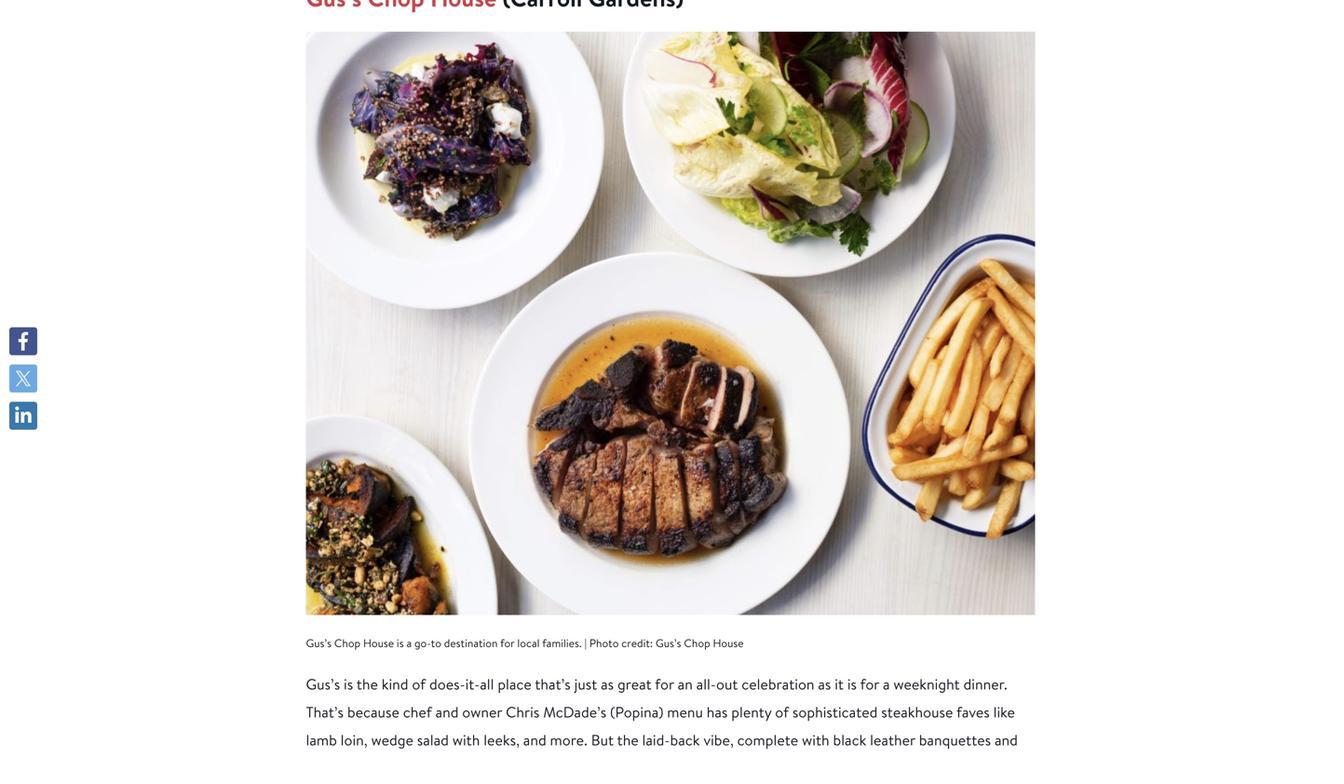 Task type: vqa. For each thing, say whether or not it's contained in the screenshot.
additional bar/lounge, beer, cocktails, corkage fee, counter seating, delivery, entertainment, full bar, gluten-free options, happy hour, late night, non-smoking, patio/outdoor dining, patio/outdoor dining, takeout, weekend brunch, wheelchair access, wine
no



Task type: locate. For each thing, give the bounding box(es) containing it.
0 vertical spatial of
[[412, 675, 426, 694]]

that's
[[535, 675, 571, 694]]

black
[[833, 730, 867, 750]]

with down sophisticated
[[802, 730, 830, 750]]

and down does-
[[436, 702, 459, 722]]

house
[[363, 636, 394, 651], [713, 636, 744, 651]]

vibe,
[[704, 730, 734, 750]]

as right the just
[[601, 675, 614, 694]]

salad
[[417, 730, 449, 750]]

2 house from the left
[[713, 636, 744, 651]]

is left go-
[[397, 636, 404, 651]]

has
[[707, 702, 728, 722]]

1 house from the left
[[363, 636, 394, 651]]

does-
[[430, 675, 466, 694]]

1 chop from the left
[[334, 636, 361, 651]]

is right "it"
[[848, 675, 857, 694]]

0 horizontal spatial the
[[357, 675, 378, 694]]

the right but in the left bottom of the page
[[617, 730, 639, 750]]

plenty
[[732, 702, 772, 722]]

of
[[412, 675, 426, 694], [776, 702, 789, 722]]

is up that's
[[344, 675, 353, 694]]

for left the an
[[655, 675, 674, 694]]

an
[[678, 675, 693, 694]]

banquettes
[[919, 730, 992, 750]]

a left go-
[[407, 636, 412, 651]]

owner
[[462, 702, 502, 722]]

and down chris
[[523, 730, 547, 750]]

1 vertical spatial a
[[883, 675, 890, 694]]

kind
[[382, 675, 409, 694]]

2 horizontal spatial is
[[848, 675, 857, 694]]

1 horizontal spatial of
[[776, 702, 789, 722]]

0 horizontal spatial chop
[[334, 636, 361, 651]]

lamb
[[306, 730, 337, 750]]

steakhouse
[[882, 702, 954, 722]]

1 vertical spatial the
[[617, 730, 639, 750]]

gus's
[[306, 636, 332, 651], [656, 636, 682, 651], [306, 675, 340, 694]]

with
[[453, 730, 480, 750], [802, 730, 830, 750]]

just
[[575, 675, 598, 694]]

0 horizontal spatial as
[[601, 675, 614, 694]]

like
[[994, 702, 1016, 722]]

with down owner
[[453, 730, 480, 750]]

0 vertical spatial the
[[357, 675, 378, 694]]

leeks,
[[484, 730, 520, 750]]

1 horizontal spatial the
[[617, 730, 639, 750]]

linkedin in image
[[14, 407, 33, 425]]

(popina)
[[610, 702, 664, 722]]

the
[[357, 675, 378, 694], [617, 730, 639, 750]]

1 vertical spatial and
[[523, 730, 547, 750]]

0 horizontal spatial of
[[412, 675, 426, 694]]

1 horizontal spatial chop
[[684, 636, 711, 651]]

house left go-
[[363, 636, 394, 651]]

chop
[[334, 636, 361, 651], [684, 636, 711, 651]]

chop up all-
[[684, 636, 711, 651]]

for
[[501, 636, 515, 651], [655, 675, 674, 694], [861, 675, 880, 694]]

0 horizontal spatial and
[[436, 702, 459, 722]]

more.
[[550, 730, 588, 750]]

0 horizontal spatial for
[[501, 636, 515, 651]]

for left local
[[501, 636, 515, 651]]

0 horizontal spatial with
[[453, 730, 480, 750]]

of down celebration
[[776, 702, 789, 722]]

house up out
[[713, 636, 744, 651]]

a left 'weeknight' on the right bottom of page
[[883, 675, 890, 694]]

a inside gus's is the kind of does-it-all place that's just as great for an all-out celebration as it is for a weeknight dinner. that's because chef and owner chris mcdade's (popina) menu has plenty of sophisticated steakhouse faves like lamb loin, wedge salad with leeks, and more. but the laid-back vibe, complete with black leather banquettes a
[[883, 675, 890, 694]]

faves
[[957, 702, 990, 722]]

1 horizontal spatial with
[[802, 730, 830, 750]]

sophisticated
[[793, 702, 878, 722]]

|
[[585, 636, 587, 651]]

1 horizontal spatial and
[[523, 730, 547, 750]]

it
[[835, 675, 844, 694]]

of right kind
[[412, 675, 426, 694]]

for right "it"
[[861, 675, 880, 694]]

is
[[397, 636, 404, 651], [344, 675, 353, 694], [848, 675, 857, 694]]

mcdade's
[[543, 702, 607, 722]]

1 horizontal spatial house
[[713, 636, 744, 651]]

0 horizontal spatial a
[[407, 636, 412, 651]]

1 vertical spatial of
[[776, 702, 789, 722]]

2 horizontal spatial for
[[861, 675, 880, 694]]

gus's chop house is a go-to destination for local families. | photo credit: gus's chop house
[[306, 636, 744, 651]]

0 vertical spatial a
[[407, 636, 412, 651]]

chris
[[506, 702, 540, 722]]

as left "it"
[[818, 675, 832, 694]]

great
[[618, 675, 652, 694]]

back
[[670, 730, 700, 750]]

chop up that's
[[334, 636, 361, 651]]

as
[[601, 675, 614, 694], [818, 675, 832, 694]]

2 with from the left
[[802, 730, 830, 750]]

1 horizontal spatial a
[[883, 675, 890, 694]]

loin,
[[341, 730, 368, 750]]

and
[[436, 702, 459, 722], [523, 730, 547, 750]]

1 horizontal spatial as
[[818, 675, 832, 694]]

gus's for destination
[[306, 636, 332, 651]]

the left kind
[[357, 675, 378, 694]]

2 chop from the left
[[684, 636, 711, 651]]

weeknight
[[894, 675, 960, 694]]

gus's inside gus's is the kind of does-it-all place that's just as great for an all-out celebration as it is for a weeknight dinner. that's because chef and owner chris mcdade's (popina) menu has plenty of sophisticated steakhouse faves like lamb loin, wedge salad with leeks, and more. but the laid-back vibe, complete with black leather banquettes a
[[306, 675, 340, 694]]

all-
[[697, 675, 717, 694]]

0 horizontal spatial house
[[363, 636, 394, 651]]

facebook f image
[[14, 332, 33, 351]]

1 horizontal spatial is
[[397, 636, 404, 651]]

to
[[431, 636, 442, 651]]

a
[[407, 636, 412, 651], [883, 675, 890, 694]]



Task type: describe. For each thing, give the bounding box(es) containing it.
because
[[347, 702, 400, 722]]

2 as from the left
[[818, 675, 832, 694]]

out
[[717, 675, 738, 694]]

menu
[[667, 702, 703, 722]]

0 vertical spatial and
[[436, 702, 459, 722]]

destination
[[444, 636, 498, 651]]

gus's is the kind of does-it-all place that's just as great for an all-out celebration as it is for a weeknight dinner. that's because chef and owner chris mcdade's (popina) menu has plenty of sophisticated steakhouse faves like lamb loin, wedge salad with leeks, and more. but the laid-back vibe, complete with black leather banquettes a
[[306, 675, 1018, 758]]

celebration
[[742, 675, 815, 694]]

1 as from the left
[[601, 675, 614, 694]]

all
[[480, 675, 494, 694]]

local
[[518, 636, 540, 651]]

it-
[[466, 675, 480, 694]]

1 with from the left
[[453, 730, 480, 750]]

leather
[[870, 730, 916, 750]]

laid-
[[643, 730, 670, 750]]

gus's for all
[[306, 675, 340, 694]]

complete
[[738, 730, 799, 750]]

families.
[[543, 636, 582, 651]]

various plates of food including steak, a radicchio salad, roasted sweet potatoes, and french fries on a table at nyc restaurant gus's chop house image
[[306, 32, 1036, 615]]

0 horizontal spatial is
[[344, 675, 353, 694]]

go-
[[415, 636, 431, 651]]

1 horizontal spatial for
[[655, 675, 674, 694]]

but
[[591, 730, 614, 750]]

that's
[[306, 702, 344, 722]]

wedge
[[371, 730, 414, 750]]

place
[[498, 675, 532, 694]]

chef
[[403, 702, 432, 722]]

photo
[[590, 636, 619, 651]]

credit:
[[622, 636, 653, 651]]

dinner.
[[964, 675, 1008, 694]]



